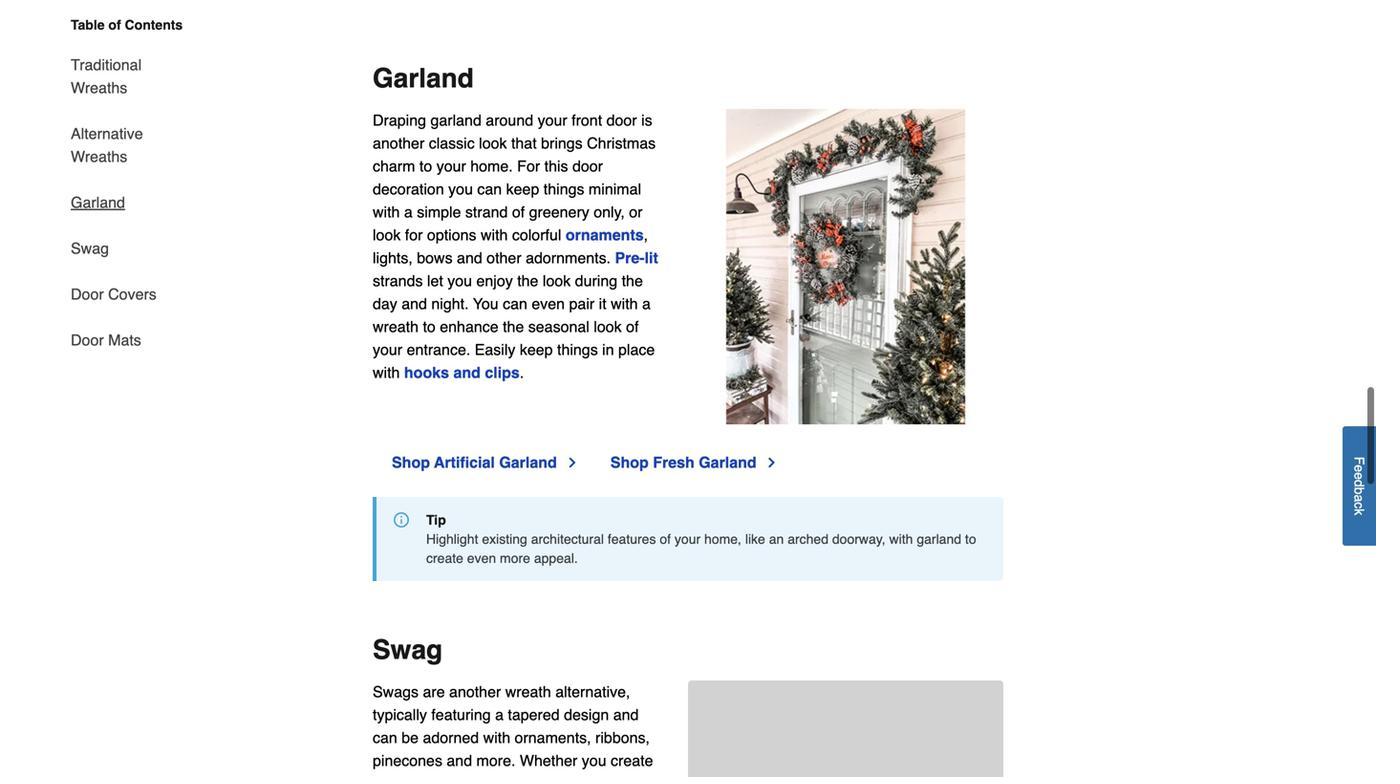 Task type: locate. For each thing, give the bounding box(es) containing it.
wreath up tapered
[[505, 683, 551, 701]]

pre-lit strands let you enjoy the look during the day and night. you can even pair it with a wreath to enhance the seasonal look of your entrance. easily keep things in place with
[[373, 249, 658, 381]]

1 vertical spatial create
[[611, 752, 653, 769]]

0 horizontal spatial can
[[373, 729, 397, 746]]

keep down for
[[506, 180, 539, 198]]

garland left chevron right image
[[499, 453, 557, 471]]

create down ribbons,
[[611, 752, 653, 769]]

1 vertical spatial you
[[448, 272, 472, 290]]

greenery up colorful on the top of page
[[529, 203, 590, 221]]

0 vertical spatial door
[[71, 285, 104, 303]]

traditional
[[71, 56, 142, 74]]

a inside draping garland around your front door is another classic look that brings christmas charm to your home. for this door decoration you can keep things minimal with a simple strand of greenery only, or look for options with colorful
[[404, 203, 413, 221]]

1 vertical spatial greenery
[[528, 775, 589, 777]]

create inside tip highlight existing architectural features of your home, like an arched doorway, with garland to create even more appeal.
[[426, 551, 463, 566]]

greenery
[[529, 203, 590, 221], [528, 775, 589, 777]]

your up brings
[[538, 111, 567, 129]]

create down highlight
[[426, 551, 463, 566]]

0 vertical spatial garland
[[431, 111, 482, 129]]

1 e from the top
[[1352, 465, 1367, 472]]

0 vertical spatial keep
[[506, 180, 539, 198]]

your down day
[[373, 341, 403, 358]]

2 vertical spatial can
[[373, 729, 397, 746]]

a down decoration on the top of page
[[404, 203, 413, 221]]

of right features
[[660, 531, 671, 547]]

garland with pinecones and plaid bows framing a front door with a matching wreath. image
[[688, 109, 1004, 424]]

garland
[[373, 63, 474, 94], [71, 194, 125, 211], [499, 453, 557, 471], [699, 453, 757, 471]]

0 horizontal spatial garland
[[431, 111, 482, 129]]

and up ribbons,
[[613, 706, 639, 724]]

entrance.
[[407, 341, 471, 358]]

things down 'seasonal'
[[557, 341, 598, 358]]

to inside pre-lit strands let you enjoy the look during the day and night. you can even pair it with a wreath to enhance the seasonal look of your entrance. easily keep things in place with
[[423, 318, 436, 336]]

your inside swags are another wreath alternative, typically featuring a tapered design and can be adorned with ornaments, ribbons, pinecones and more. whether you create your own from leftover greenery clipp
[[373, 775, 403, 777]]

0 horizontal spatial create
[[426, 551, 463, 566]]

door
[[71, 285, 104, 303], [71, 331, 104, 349]]

with left hooks
[[373, 364, 400, 381]]

2 door from the top
[[71, 331, 104, 349]]

door mats link
[[71, 317, 141, 352]]

0 vertical spatial swag
[[71, 239, 109, 257]]

clips
[[485, 364, 520, 381]]

can right you
[[503, 295, 528, 313]]

e up "b" in the bottom of the page
[[1352, 472, 1367, 480]]

shop left "artificial"
[[392, 453, 430, 471]]

1 vertical spatial garland
[[917, 531, 962, 547]]

you inside pre-lit strands let you enjoy the look during the day and night. you can even pair it with a wreath to enhance the seasonal look of your entrance. easily keep things in place with
[[448, 272, 472, 290]]

door up door mats link
[[71, 285, 104, 303]]

other
[[487, 249, 522, 267]]

1 vertical spatial another
[[449, 683, 501, 701]]

be
[[402, 729, 419, 746]]

even
[[532, 295, 565, 313], [467, 551, 496, 566]]

featuring
[[431, 706, 491, 724]]

2 vertical spatial to
[[965, 531, 976, 547]]

another up the featuring
[[449, 683, 501, 701]]

with right it
[[611, 295, 638, 313]]

is
[[641, 111, 652, 129]]

2 horizontal spatial can
[[503, 295, 528, 313]]

c
[[1352, 502, 1367, 509]]

keep up .
[[520, 341, 553, 358]]

look
[[479, 134, 507, 152], [373, 226, 401, 244], [543, 272, 571, 290], [594, 318, 622, 336]]

garland up classic
[[431, 111, 482, 129]]

0 horizontal spatial wreath
[[373, 318, 419, 336]]

shop fresh garland
[[611, 453, 757, 471]]

the
[[517, 272, 539, 290], [622, 272, 643, 290], [503, 318, 524, 336]]

you
[[448, 180, 473, 198], [448, 272, 472, 290], [582, 752, 607, 769]]

options
[[427, 226, 476, 244]]

1 vertical spatial to
[[423, 318, 436, 336]]

1 horizontal spatial shop
[[611, 453, 649, 471]]

and
[[457, 249, 482, 267], [402, 295, 427, 313], [453, 364, 481, 381], [613, 706, 639, 724], [447, 752, 472, 769]]

you down ribbons,
[[582, 752, 607, 769]]

a up the k
[[1352, 494, 1367, 502]]

0 vertical spatial wreath
[[373, 318, 419, 336]]

of up colorful on the top of page
[[512, 203, 525, 221]]

2 wreaths from the top
[[71, 148, 127, 165]]

wreaths inside 'alternative wreaths'
[[71, 148, 127, 165]]

0 horizontal spatial even
[[467, 551, 496, 566]]

1 vertical spatial wreaths
[[71, 148, 127, 165]]

from
[[439, 775, 470, 777]]

a
[[404, 203, 413, 221], [642, 295, 651, 313], [1352, 494, 1367, 502], [495, 706, 504, 724]]

0 vertical spatial wreaths
[[71, 79, 127, 97]]

this
[[544, 157, 568, 175]]

1 horizontal spatial even
[[532, 295, 565, 313]]

look up "home."
[[479, 134, 507, 152]]

existing
[[482, 531, 527, 547]]

you inside swags are another wreath alternative, typically featuring a tapered design and can be adorned with ornaments, ribbons, pinecones and more. whether you create your own from leftover greenery clipp
[[582, 752, 607, 769]]

a left tapered
[[495, 706, 504, 724]]

2 vertical spatial you
[[582, 752, 607, 769]]

your
[[538, 111, 567, 129], [437, 157, 466, 175], [373, 341, 403, 358], [675, 531, 701, 547], [373, 775, 403, 777]]

look up lights,
[[373, 226, 401, 244]]

swag down garland link
[[71, 239, 109, 257]]

0 horizontal spatial swag
[[71, 239, 109, 257]]

2 e from the top
[[1352, 472, 1367, 480]]

1 vertical spatial door
[[572, 157, 603, 175]]

, lights, bows and other adornments.
[[373, 226, 648, 267]]

charm
[[373, 157, 415, 175]]

strands
[[373, 272, 423, 290]]

0 vertical spatial things
[[544, 180, 584, 198]]

features
[[608, 531, 656, 547]]

adorned
[[423, 729, 479, 746]]

day
[[373, 295, 397, 313]]

around
[[486, 111, 533, 129]]

wreaths
[[71, 79, 127, 97], [71, 148, 127, 165]]

or
[[629, 203, 643, 221]]

the up easily
[[503, 318, 524, 336]]

artificial
[[434, 453, 495, 471]]

0 vertical spatial even
[[532, 295, 565, 313]]

hooks and clips link
[[404, 364, 520, 381]]

your down pinecones
[[373, 775, 403, 777]]

1 vertical spatial even
[[467, 551, 496, 566]]

and down options
[[457, 249, 482, 267]]

can down "home."
[[477, 180, 502, 198]]

keep
[[506, 180, 539, 198], [520, 341, 553, 358]]

1 horizontal spatial swag
[[373, 635, 443, 665]]

0 horizontal spatial another
[[373, 134, 425, 152]]

of inside pre-lit strands let you enjoy the look during the day and night. you can even pair it with a wreath to enhance the seasonal look of your entrance. easily keep things in place with
[[626, 318, 639, 336]]

garland
[[431, 111, 482, 129], [917, 531, 962, 547]]

0 vertical spatial to
[[420, 157, 432, 175]]

to inside draping garland around your front door is another classic look that brings christmas charm to your home. for this door decoration you can keep things minimal with a simple strand of greenery only, or look for options with colorful
[[420, 157, 432, 175]]

garland inside tip highlight existing architectural features of your home, like an arched doorway, with garland to create even more appeal.
[[917, 531, 962, 547]]

an evergreen swag adorned with red, pink and gold ornaments and pinecones on a front door. image
[[688, 681, 1004, 777]]

garland inside shop fresh garland link
[[699, 453, 757, 471]]

wreaths inside traditional wreaths
[[71, 79, 127, 97]]

to
[[420, 157, 432, 175], [423, 318, 436, 336], [965, 531, 976, 547]]

0 horizontal spatial door
[[572, 157, 603, 175]]

garland up swag link
[[71, 194, 125, 211]]

things
[[544, 180, 584, 198], [557, 341, 598, 358]]

even up 'seasonal'
[[532, 295, 565, 313]]

1 horizontal spatial door
[[607, 111, 637, 129]]

e up the d
[[1352, 465, 1367, 472]]

wreath
[[373, 318, 419, 336], [505, 683, 551, 701]]

arched
[[788, 531, 829, 547]]

a inside swags are another wreath alternative, typically featuring a tapered design and can be adorned with ornaments, ribbons, pinecones and more. whether you create your own from leftover greenery clipp
[[495, 706, 504, 724]]

and up from
[[447, 752, 472, 769]]

table
[[71, 17, 105, 32]]

greenery down whether
[[528, 775, 589, 777]]

garland inside shop artificial garland link
[[499, 453, 557, 471]]

garland left chevron right icon
[[699, 453, 757, 471]]

door
[[607, 111, 637, 129], [572, 157, 603, 175]]

another inside draping garland around your front door is another classic look that brings christmas charm to your home. for this door decoration you can keep things minimal with a simple strand of greenery only, or look for options with colorful
[[373, 134, 425, 152]]

you inside draping garland around your front door is another classic look that brings christmas charm to your home. for this door decoration you can keep things minimal with a simple strand of greenery only, or look for options with colorful
[[448, 180, 473, 198]]

another inside swags are another wreath alternative, typically featuring a tapered design and can be adorned with ornaments, ribbons, pinecones and more. whether you create your own from leftover greenery clipp
[[449, 683, 501, 701]]

to for tip
[[965, 531, 976, 547]]

door up "christmas" on the left top of page
[[607, 111, 637, 129]]

can inside pre-lit strands let you enjoy the look during the day and night. you can even pair it with a wreath to enhance the seasonal look of your entrance. easily keep things in place with
[[503, 295, 528, 313]]

can left the be
[[373, 729, 397, 746]]

swags
[[373, 683, 419, 701]]

your inside pre-lit strands let you enjoy the look during the day and night. you can even pair it with a wreath to enhance the seasonal look of your entrance. easily keep things in place with
[[373, 341, 403, 358]]

1 horizontal spatial create
[[611, 752, 653, 769]]

and down strands on the top left
[[402, 295, 427, 313]]

you for swag
[[582, 752, 607, 769]]

f e e d b a c k
[[1352, 457, 1367, 515]]

0 vertical spatial can
[[477, 180, 502, 198]]

a right it
[[642, 295, 651, 313]]

even down existing
[[467, 551, 496, 566]]

classic
[[429, 134, 475, 152]]

the down other
[[517, 272, 539, 290]]

shop for shop fresh garland
[[611, 453, 649, 471]]

covers
[[108, 285, 157, 303]]

even inside pre-lit strands let you enjoy the look during the day and night. you can even pair it with a wreath to enhance the seasonal look of your entrance. easily keep things in place with
[[532, 295, 565, 313]]

in
[[602, 341, 614, 358]]

you up simple in the left top of the page
[[448, 180, 473, 198]]

1 vertical spatial wreath
[[505, 683, 551, 701]]

0 vertical spatial another
[[373, 134, 425, 152]]

0 vertical spatial greenery
[[529, 203, 590, 221]]

to inside tip highlight existing architectural features of your home, like an arched doorway, with garland to create even more appeal.
[[965, 531, 976, 547]]

tapered
[[508, 706, 560, 724]]

1 horizontal spatial another
[[449, 683, 501, 701]]

with right doorway,
[[889, 531, 913, 547]]

garland inside draping garland around your front door is another classic look that brings christmas charm to your home. for this door decoration you can keep things minimal with a simple strand of greenery only, or look for options with colorful
[[431, 111, 482, 129]]

wreaths down alternative
[[71, 148, 127, 165]]

pre-
[[615, 249, 645, 267]]

0 vertical spatial you
[[448, 180, 473, 198]]

greenery inside draping garland around your front door is another classic look that brings christmas charm to your home. for this door decoration you can keep things minimal with a simple strand of greenery only, or look for options with colorful
[[529, 203, 590, 221]]

an
[[769, 531, 784, 547]]

of up place
[[626, 318, 639, 336]]

a inside button
[[1352, 494, 1367, 502]]

shop left the fresh on the bottom of page
[[611, 453, 649, 471]]

with up more. in the left of the page
[[483, 729, 511, 746]]

swags are another wreath alternative, typically featuring a tapered design and can be adorned with ornaments, ribbons, pinecones and more. whether you create your own from leftover greenery clipp
[[373, 683, 663, 777]]

and inside pre-lit strands let you enjoy the look during the day and night. you can even pair it with a wreath to enhance the seasonal look of your entrance. easily keep things in place with
[[402, 295, 427, 313]]

door left mats
[[71, 331, 104, 349]]

garland right doorway,
[[917, 531, 962, 547]]

1 door from the top
[[71, 285, 104, 303]]

with
[[373, 203, 400, 221], [481, 226, 508, 244], [611, 295, 638, 313], [373, 364, 400, 381], [889, 531, 913, 547], [483, 729, 511, 746]]

1 vertical spatial door
[[71, 331, 104, 349]]

garland inside table of contents element
[[71, 194, 125, 211]]

tip
[[426, 512, 446, 528]]

wreaths for traditional wreaths
[[71, 79, 127, 97]]

enjoy
[[476, 272, 513, 290]]

swag up swags
[[373, 635, 443, 665]]

wreaths down traditional
[[71, 79, 127, 97]]

another
[[373, 134, 425, 152], [449, 683, 501, 701]]

another down draping
[[373, 134, 425, 152]]

wreath down day
[[373, 318, 419, 336]]

1 horizontal spatial can
[[477, 180, 502, 198]]

0 horizontal spatial shop
[[392, 453, 430, 471]]

1 horizontal spatial wreath
[[505, 683, 551, 701]]

1 wreaths from the top
[[71, 79, 127, 97]]

0 vertical spatial create
[[426, 551, 463, 566]]

of right table
[[108, 17, 121, 32]]

can
[[477, 180, 502, 198], [503, 295, 528, 313], [373, 729, 397, 746]]

1 vertical spatial can
[[503, 295, 528, 313]]

ornaments
[[566, 226, 644, 244]]

keep inside draping garland around your front door is another classic look that brings christmas charm to your home. for this door decoration you can keep things minimal with a simple strand of greenery only, or look for options with colorful
[[506, 180, 539, 198]]

1 shop from the left
[[392, 453, 430, 471]]

of inside tip highlight existing architectural features of your home, like an arched doorway, with garland to create even more appeal.
[[660, 531, 671, 547]]

1 vertical spatial keep
[[520, 341, 553, 358]]

1 horizontal spatial garland
[[917, 531, 962, 547]]

your left home,
[[675, 531, 701, 547]]

0 vertical spatial door
[[607, 111, 637, 129]]

can inside draping garland around your front door is another classic look that brings christmas charm to your home. for this door decoration you can keep things minimal with a simple strand of greenery only, or look for options with colorful
[[477, 180, 502, 198]]

swag
[[71, 239, 109, 257], [373, 635, 443, 665]]

1 vertical spatial things
[[557, 341, 598, 358]]

2 shop from the left
[[611, 453, 649, 471]]

door right this
[[572, 157, 603, 175]]

you right let
[[448, 272, 472, 290]]

1 vertical spatial swag
[[373, 635, 443, 665]]

adornments.
[[526, 249, 611, 267]]

things down this
[[544, 180, 584, 198]]

for
[[405, 226, 423, 244]]

doorway,
[[832, 531, 886, 547]]



Task type: vqa. For each thing, say whether or not it's contained in the screenshot.
Garland's you
yes



Task type: describe. For each thing, give the bounding box(es) containing it.
place
[[618, 341, 655, 358]]

with inside swags are another wreath alternative, typically featuring a tapered design and can be adorned with ornaments, ribbons, pinecones and more. whether you create your own from leftover greenery clipp
[[483, 729, 511, 746]]

can inside swags are another wreath alternative, typically featuring a tapered design and can be adorned with ornaments, ribbons, pinecones and more. whether you create your own from leftover greenery clipp
[[373, 729, 397, 746]]

with inside tip highlight existing architectural features of your home, like an arched doorway, with garland to create even more appeal.
[[889, 531, 913, 547]]

with down strand
[[481, 226, 508, 244]]

more.
[[477, 752, 516, 769]]

alternative
[[71, 125, 143, 142]]

door for door covers
[[71, 285, 104, 303]]

enhance
[[440, 318, 499, 336]]

front
[[572, 111, 602, 129]]

during
[[575, 272, 618, 290]]

look down the adornments.
[[543, 272, 571, 290]]

easily
[[475, 341, 516, 358]]

whether
[[520, 752, 578, 769]]

only,
[[594, 203, 625, 221]]

more
[[500, 551, 530, 566]]

pre-lit link
[[615, 249, 658, 267]]

bows
[[417, 249, 453, 267]]

things inside pre-lit strands let you enjoy the look during the day and night. you can even pair it with a wreath to enhance the seasonal look of your entrance. easily keep things in place with
[[557, 341, 598, 358]]

greenery inside swags are another wreath alternative, typically featuring a tapered design and can be adorned with ornaments, ribbons, pinecones and more. whether you create your own from leftover greenery clipp
[[528, 775, 589, 777]]

fresh
[[653, 453, 695, 471]]

you for garland
[[448, 180, 473, 198]]

you
[[473, 295, 499, 313]]

chevron right image
[[764, 455, 780, 470]]

of inside draping garland around your front door is another classic look that brings christmas charm to your home. for this door decoration you can keep things minimal with a simple strand of greenery only, or look for options with colorful
[[512, 203, 525, 221]]

b
[[1352, 487, 1367, 494]]

shop artificial garland
[[392, 453, 557, 471]]

even inside tip highlight existing architectural features of your home, like an arched doorway, with garland to create even more appeal.
[[467, 551, 496, 566]]

chevron right image
[[565, 455, 580, 470]]

ornaments link
[[566, 226, 644, 244]]

wreaths for alternative wreaths
[[71, 148, 127, 165]]

f
[[1352, 457, 1367, 465]]

door mats
[[71, 331, 141, 349]]

hooks
[[404, 364, 449, 381]]

draping garland around your front door is another classic look that brings christmas charm to your home. for this door decoration you can keep things minimal with a simple strand of greenery only, or look for options with colorful
[[373, 111, 656, 244]]

alternative wreaths link
[[71, 111, 199, 180]]

door covers link
[[71, 271, 157, 317]]

garland link
[[71, 180, 125, 226]]

info image
[[394, 512, 409, 528]]

and left clips
[[453, 364, 481, 381]]

appeal.
[[534, 551, 578, 566]]

night.
[[431, 295, 469, 313]]

the down pre- at the top
[[622, 272, 643, 290]]

for
[[517, 157, 540, 175]]

d
[[1352, 480, 1367, 487]]

that
[[511, 134, 537, 152]]

pair
[[569, 295, 595, 313]]

shop artificial garland link
[[392, 451, 580, 474]]

like
[[745, 531, 765, 547]]

let
[[427, 272, 443, 290]]

tip highlight existing architectural features of your home, like an arched doorway, with garland to create even more appeal.
[[426, 512, 976, 566]]

hooks and clips .
[[404, 364, 524, 381]]

decoration
[[373, 180, 444, 198]]

your down classic
[[437, 157, 466, 175]]

alternative wreaths
[[71, 125, 143, 165]]

traditional wreaths link
[[71, 42, 199, 111]]

wreath inside swags are another wreath alternative, typically featuring a tapered design and can be adorned with ornaments, ribbons, pinecones and more. whether you create your own from leftover greenery clipp
[[505, 683, 551, 701]]

own
[[407, 775, 435, 777]]

create inside swags are another wreath alternative, typically featuring a tapered design and can be adorned with ornaments, ribbons, pinecones and more. whether you create your own from leftover greenery clipp
[[611, 752, 653, 769]]

of inside table of contents element
[[108, 17, 121, 32]]

leftover
[[474, 775, 524, 777]]

typically
[[373, 706, 427, 724]]

to for draping
[[420, 157, 432, 175]]

f e e d b a c k button
[[1343, 426, 1376, 546]]

swag inside table of contents element
[[71, 239, 109, 257]]

keep inside pre-lit strands let you enjoy the look during the day and night. you can even pair it with a wreath to enhance the seasonal look of your entrance. easily keep things in place with
[[520, 341, 553, 358]]

garland up draping
[[373, 63, 474, 94]]

contents
[[125, 17, 183, 32]]

,
[[644, 226, 648, 244]]

door for door mats
[[71, 331, 104, 349]]

strand
[[465, 203, 508, 221]]

alternative,
[[556, 683, 630, 701]]

draping
[[373, 111, 426, 129]]

it
[[599, 295, 607, 313]]

with down decoration on the top of page
[[373, 203, 400, 221]]

brings
[[541, 134, 583, 152]]

shop fresh garland link
[[611, 451, 780, 474]]

shop for shop artificial garland
[[392, 453, 430, 471]]

simple
[[417, 203, 461, 221]]

mats
[[108, 331, 141, 349]]

wreath inside pre-lit strands let you enjoy the look during the day and night. you can even pair it with a wreath to enhance the seasonal look of your entrance. easily keep things in place with
[[373, 318, 419, 336]]

traditional wreaths
[[71, 56, 142, 97]]

look up in
[[594, 318, 622, 336]]

door covers
[[71, 285, 157, 303]]

k
[[1352, 509, 1367, 515]]

things inside draping garland around your front door is another classic look that brings christmas charm to your home. for this door decoration you can keep things minimal with a simple strand of greenery only, or look for options with colorful
[[544, 180, 584, 198]]

pinecones
[[373, 752, 442, 769]]

architectural
[[531, 531, 604, 547]]

seasonal
[[528, 318, 590, 336]]

colorful
[[512, 226, 561, 244]]

and inside , lights, bows and other adornments.
[[457, 249, 482, 267]]

.
[[520, 364, 524, 381]]

are
[[423, 683, 445, 701]]

minimal
[[589, 180, 641, 198]]

a inside pre-lit strands let you enjoy the look during the day and night. you can even pair it with a wreath to enhance the seasonal look of your entrance. easily keep things in place with
[[642, 295, 651, 313]]

table of contents
[[71, 17, 183, 32]]

home.
[[471, 157, 513, 175]]

your inside tip highlight existing architectural features of your home, like an arched doorway, with garland to create even more appeal.
[[675, 531, 701, 547]]

ribbons,
[[596, 729, 650, 746]]

design
[[564, 706, 609, 724]]

table of contents element
[[55, 15, 199, 352]]



